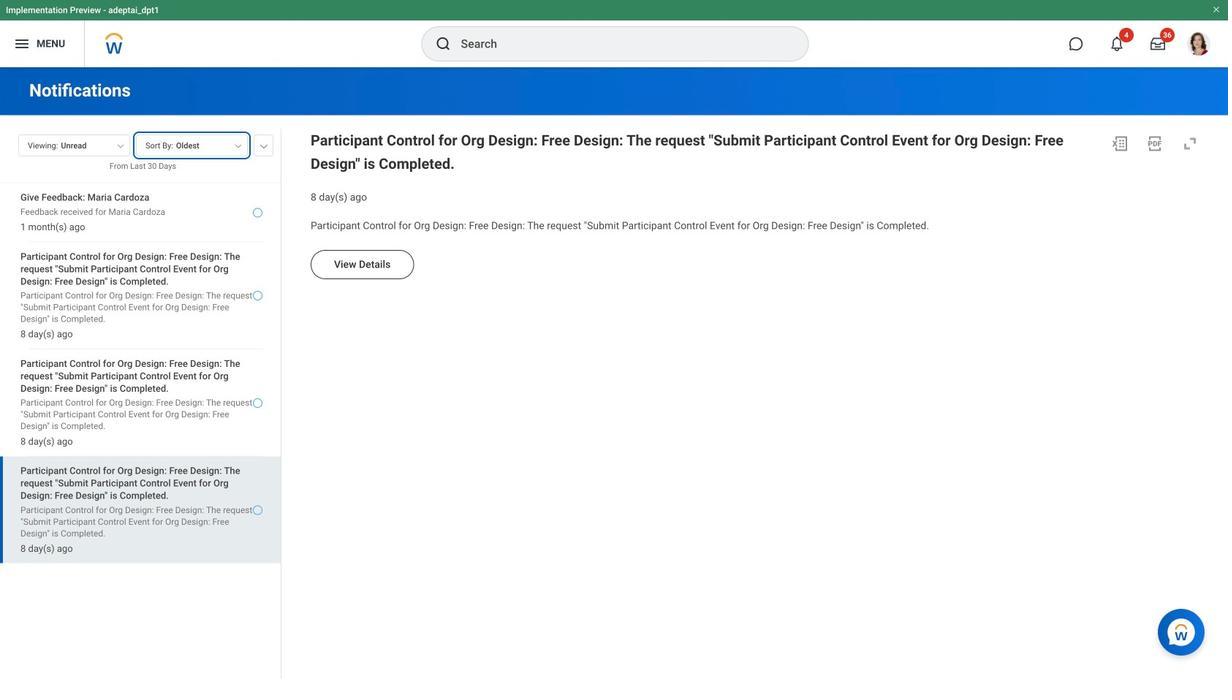 Task type: describe. For each thing, give the bounding box(es) containing it.
more image
[[260, 141, 268, 148]]

1 mark read image from the top
[[253, 398, 263, 408]]

2 mark read image from the top
[[253, 506, 263, 515]]

inbox items list box
[[0, 183, 281, 679]]

close environment banner image
[[1213, 5, 1221, 14]]

search image
[[435, 35, 452, 53]]

export to excel image
[[1112, 135, 1129, 152]]

profile logan mcneil image
[[1188, 32, 1211, 59]]

2 mark read image from the top
[[253, 291, 263, 301]]



Task type: vqa. For each thing, say whether or not it's contained in the screenshot.
the Search Workday "SEARCH FIELD"
yes



Task type: locate. For each thing, give the bounding box(es) containing it.
Search Workday  search field
[[461, 28, 779, 60]]

0 vertical spatial mark read image
[[253, 208, 263, 218]]

1 vertical spatial mark read image
[[253, 506, 263, 515]]

1 mark read image from the top
[[253, 208, 263, 218]]

fullscreen image
[[1182, 135, 1199, 152]]

1 vertical spatial mark read image
[[253, 291, 263, 301]]

inbox large image
[[1151, 37, 1166, 51]]

banner
[[0, 0, 1229, 67]]

mark read image
[[253, 208, 263, 218], [253, 291, 263, 301]]

view printable version (pdf) image
[[1147, 135, 1164, 152]]

tab panel
[[0, 128, 281, 679]]

notifications large image
[[1110, 37, 1125, 51]]

region
[[311, 129, 1205, 204]]

main content
[[0, 67, 1229, 679]]

justify image
[[13, 35, 31, 53]]

0 vertical spatial mark read image
[[253, 398, 263, 408]]

mark read image
[[253, 398, 263, 408], [253, 506, 263, 515]]



